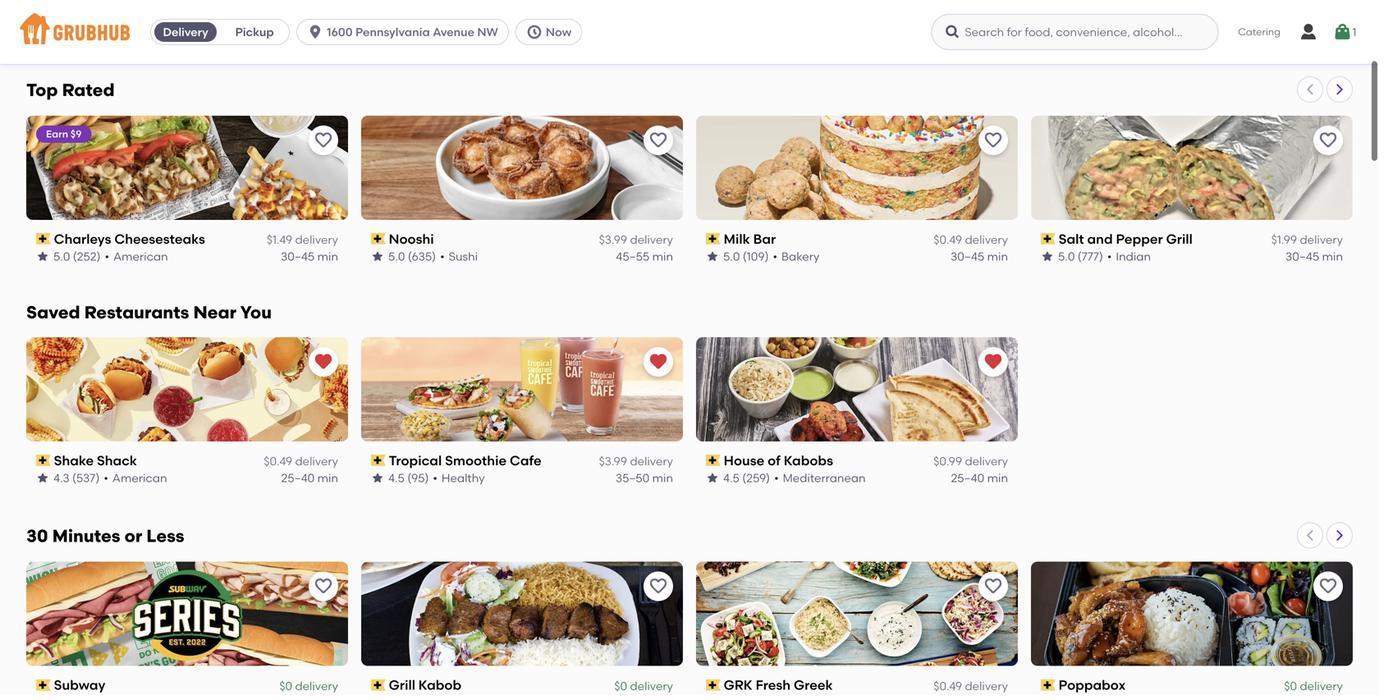 Task type: locate. For each thing, give the bounding box(es) containing it.
1 vertical spatial $3.99 delivery
[[599, 454, 673, 468]]

0 horizontal spatial $0
[[279, 679, 292, 693]]

30–45 for salt and pepper grill
[[1286, 250, 1319, 264]]

• right "(635)"
[[440, 250, 445, 264]]

delivery for salt and pepper grill
[[1300, 233, 1343, 247]]

subscription pass image left tropical
[[371, 455, 386, 466]]

4.5
[[388, 471, 405, 485], [723, 471, 740, 485]]

delivery for grill kabob
[[630, 679, 673, 693]]

30–45 min for charleys cheesesteaks
[[281, 250, 338, 264]]

milk
[[724, 231, 750, 247]]

delivery for chopsmith
[[1300, 8, 1343, 22]]

3 saved restaurant image from the left
[[984, 352, 1003, 372]]

4.5 down house
[[723, 471, 740, 485]]

4.5 left (95)
[[388, 471, 405, 485]]

3 $0 delivery from the left
[[1284, 679, 1343, 693]]

• right (252)
[[105, 250, 109, 264]]

0 horizontal spatial 35–50 min
[[616, 471, 673, 485]]

$0.99 for house of kabobs
[[934, 454, 962, 468]]

star icon image left 5.0 (109)
[[706, 250, 719, 263]]

$1.49 delivery
[[267, 233, 338, 247]]

1 horizontal spatial svg image
[[526, 24, 543, 40]]

2 horizontal spatial 30–45 min
[[1286, 250, 1343, 264]]

1 vertical spatial $3.99
[[599, 454, 627, 468]]

0 vertical spatial caret right icon image
[[1333, 83, 1346, 96]]

subscription pass image left milk
[[706, 233, 721, 245]]

1 $3.99 delivery from the top
[[599, 233, 673, 247]]

2 horizontal spatial $0.99
[[1268, 8, 1297, 22]]

4.5 (95)
[[388, 471, 429, 485]]

0 vertical spatial american
[[1041, 25, 1096, 39]]

pepper
[[1116, 231, 1163, 247]]

5.0 down nooshi
[[388, 250, 405, 264]]

sandwich
[[371, 25, 426, 39]]

2 $0 from the left
[[614, 679, 627, 693]]

90
[[54, 6, 70, 22]]

1 horizontal spatial 35–50 min
[[1286, 25, 1343, 39]]

1 horizontal spatial saved restaurant image
[[649, 352, 668, 372]]

star icon image left 4.5 (259)
[[706, 472, 719, 485]]

delivery for charleys cheesesteaks
[[295, 233, 338, 247]]

star icon image for nooshi
[[371, 250, 384, 263]]

• right (95)
[[433, 471, 438, 485]]

• for shake shack
[[104, 471, 108, 485]]

saved restaurants near you
[[26, 302, 272, 323]]

2 horizontal spatial saved restaurant image
[[984, 352, 1003, 372]]

$0.99 for chopsmith
[[1268, 8, 1297, 22]]

svg image
[[1333, 22, 1353, 42], [307, 24, 324, 40], [526, 24, 543, 40]]

90 second pizza  (georgetown)
[[54, 6, 253, 22]]

0 horizontal spatial saved restaurant button
[[309, 347, 338, 377]]

0 horizontal spatial $0.99
[[264, 8, 292, 22]]

caret right icon image for 30 minutes or less
[[1333, 529, 1346, 542]]

2 vertical spatial $0.49 delivery
[[934, 679, 1008, 693]]

0 vertical spatial caret left icon image
[[1304, 83, 1317, 96]]

second
[[73, 6, 122, 22]]

you
[[240, 302, 272, 323]]

save this restaurant image
[[314, 130, 333, 150], [1318, 130, 1338, 150], [649, 577, 668, 597], [1318, 577, 1338, 597]]

salt and pepper grill
[[1059, 231, 1193, 247]]

1 horizontal spatial saved restaurant button
[[644, 347, 673, 377]]

subscription pass image left shake
[[36, 455, 51, 466]]

(georgetown)
[[162, 6, 253, 22]]

30–45 min for milk bar
[[951, 250, 1008, 264]]

1 horizontal spatial grill
[[1166, 231, 1193, 247]]

star icon image left 4.3
[[36, 472, 49, 485]]

star icon image for shake shack
[[36, 472, 49, 485]]

proceed
[[1179, 579, 1226, 593]]

chopsmith
[[1059, 6, 1130, 22]]

caret left icon image for 30 minutes or less
[[1304, 529, 1317, 542]]

$3.99 for house of kabobs
[[599, 454, 627, 468]]

earn
[[46, 128, 68, 140]]

min
[[317, 25, 338, 39], [987, 25, 1008, 39], [1322, 25, 1343, 39], [317, 250, 338, 264], [652, 250, 673, 264], [987, 250, 1008, 264], [1322, 250, 1343, 264], [317, 471, 338, 485], [652, 471, 673, 485], [987, 471, 1008, 485]]

0 horizontal spatial 30–45 min
[[281, 250, 338, 264]]

Search for food, convenience, alcohol... search field
[[931, 14, 1219, 50]]

save this restaurant image for poppabox logo
[[1318, 577, 1338, 597]]

1 horizontal spatial $0
[[614, 679, 627, 693]]

1 vertical spatial caret right icon image
[[1333, 529, 1346, 542]]

1 caret left icon image from the top
[[1304, 83, 1317, 96]]

minutes
[[52, 526, 120, 547]]

subscription pass image for poppabox
[[1041, 680, 1055, 691]]

25–40 for 90 second pizza  (georgetown)
[[281, 25, 315, 39]]

svg image inside the 1 "button"
[[1333, 22, 1353, 42]]

grill
[[1166, 231, 1193, 247], [389, 677, 415, 693]]

25–40 min for house of kabobs
[[951, 471, 1008, 485]]

$0 delivery for poppabox
[[1284, 679, 1343, 693]]

0 vertical spatial $3.99
[[599, 233, 627, 247]]

american
[[1041, 25, 1096, 39], [113, 250, 168, 264], [112, 471, 167, 485]]

salt and pepper grill logo image
[[1031, 116, 1353, 220]]

rated
[[62, 80, 115, 100]]

checkout
[[1243, 579, 1298, 593]]

min for second
[[317, 25, 338, 39]]

1600 pennsylvania avenue nw button
[[296, 19, 515, 45]]

$0.99
[[264, 8, 292, 22], [1268, 8, 1297, 22], [934, 454, 962, 468]]

(635)
[[408, 250, 436, 264]]

1 horizontal spatial 4.5
[[723, 471, 740, 485]]

4.5 for tropical smoothie cafe
[[388, 471, 405, 485]]

1 horizontal spatial 35–50
[[1286, 25, 1319, 39]]

0 horizontal spatial $1.49
[[267, 233, 292, 247]]

save this restaurant image for save this restaurant button for subway  logo
[[314, 577, 333, 597]]

$1.49 inside $1.49 delivery 30–45 min
[[937, 8, 962, 22]]

$0
[[279, 679, 292, 693], [614, 679, 627, 693], [1284, 679, 1297, 693]]

$0 delivery for grill kabob
[[614, 679, 673, 693]]

saved restaurant button for kabobs
[[979, 347, 1008, 377]]

american down shack
[[112, 471, 167, 485]]

0 vertical spatial 35–50 min
[[1286, 25, 1343, 39]]

subscription pass image for subway
[[36, 680, 51, 691]]

5.0
[[53, 250, 70, 264], [388, 250, 405, 264], [723, 250, 740, 264], [1058, 250, 1075, 264]]

save this restaurant button for grill kabob logo
[[644, 572, 673, 601]]

1 horizontal spatial $0 delivery
[[614, 679, 673, 693]]

star icon image
[[36, 250, 49, 263], [371, 250, 384, 263], [706, 250, 719, 263], [1041, 250, 1054, 263], [36, 472, 49, 485], [371, 472, 384, 485], [706, 472, 719, 485]]

45–55
[[616, 250, 650, 264]]

caret right icon image
[[1333, 83, 1346, 96], [1333, 529, 1346, 542]]

star icon image left 4.5 (95)
[[371, 472, 384, 485]]

min for smoothie
[[652, 471, 673, 485]]

2 $3.99 from the top
[[599, 454, 627, 468]]

star icon image left '5.0 (252)'
[[36, 250, 49, 263]]

save this restaurant button for poppabox logo
[[1314, 572, 1343, 601]]

subscription pass image left chopsmith on the right of the page
[[1041, 8, 1055, 20]]

top
[[26, 80, 58, 100]]

min inside $1.49 delivery 30–45 min
[[987, 25, 1008, 39]]

0 vertical spatial • american
[[105, 250, 168, 264]]

poppabox logo image
[[1031, 562, 1353, 666]]

min for cheesesteaks
[[317, 250, 338, 264]]

2 caret left icon image from the top
[[1304, 529, 1317, 542]]

5.0 (109)
[[723, 250, 769, 264]]

grill kabob logo image
[[361, 562, 683, 666]]

(259)
[[742, 471, 770, 485]]

25–40
[[281, 25, 315, 39], [281, 471, 315, 485], [951, 471, 985, 485]]

save this restaurant button for nooshi logo
[[644, 126, 673, 155]]

1 30–45 min from the left
[[281, 250, 338, 264]]

5.0 down 'salt'
[[1058, 250, 1075, 264]]

5.0 down milk
[[723, 250, 740, 264]]

35–50
[[1286, 25, 1319, 39], [616, 471, 650, 485]]

0 vertical spatial $0.49
[[934, 233, 962, 247]]

american for house of kabobs
[[112, 471, 167, 485]]

• american down charleys cheesesteaks
[[105, 250, 168, 264]]

save this restaurant image for grill kabob logo
[[649, 577, 668, 597]]

0 horizontal spatial grill
[[389, 677, 415, 693]]

milk bar logo image
[[696, 116, 1018, 220]]

mediterranean
[[783, 471, 866, 485]]

2 vertical spatial $0.49
[[934, 679, 962, 693]]

0 horizontal spatial svg image
[[307, 24, 324, 40]]

1 $0 delivery from the left
[[279, 679, 338, 693]]

poppabox
[[1059, 677, 1126, 693]]

• american for cheesesteaks
[[105, 250, 168, 264]]

near
[[193, 302, 236, 323]]

subscription pass image left 'salt'
[[1041, 233, 1055, 245]]

caret left icon image
[[1304, 83, 1317, 96], [1304, 529, 1317, 542]]

subscription pass image left poppabox
[[1041, 680, 1055, 691]]

fast
[[36, 25, 60, 39]]

svg image for 1
[[1333, 22, 1353, 42]]

american down charleys cheesesteaks
[[113, 250, 168, 264]]

1 5.0 from the left
[[53, 250, 70, 264]]

little sesame
[[389, 6, 476, 22]]

• american for shack
[[104, 471, 167, 485]]

svg image for now
[[526, 24, 543, 40]]

0 horizontal spatial $0.99 delivery
[[264, 8, 338, 22]]

1 vertical spatial 35–50
[[616, 471, 650, 485]]

save this restaurant image for salt and pepper grill logo
[[1318, 130, 1338, 150]]

2 caret right icon image from the top
[[1333, 529, 1346, 542]]

shack
[[97, 453, 137, 469]]

2 5.0 from the left
[[388, 250, 405, 264]]

2 4.5 from the left
[[723, 471, 740, 485]]

delivery for milk bar
[[965, 233, 1008, 247]]

1600 pennsylvania avenue nw
[[327, 25, 498, 39]]

american down chopsmith on the right of the page
[[1041, 25, 1096, 39]]

of
[[768, 453, 781, 469]]

catering
[[1238, 26, 1281, 38]]

svg image inside 1600 pennsylvania avenue nw button
[[307, 24, 324, 40]]

1 vertical spatial american
[[113, 250, 168, 264]]

35–50 min for tropical smoothie cafe
[[616, 471, 673, 485]]

3 30–45 min from the left
[[1286, 250, 1343, 264]]

0 horizontal spatial $0 delivery
[[279, 679, 338, 693]]

star icon image for salt and pepper grill
[[1041, 250, 1054, 263]]

svg image
[[1299, 22, 1318, 42], [944, 24, 961, 40]]

$0.49 for grk fresh greek
[[934, 679, 962, 693]]

fast food
[[36, 25, 91, 39]]

little sesame link
[[371, 5, 673, 23]]

1 vertical spatial caret left icon image
[[1304, 529, 1317, 542]]

pizza
[[125, 6, 159, 22]]

to
[[1229, 579, 1241, 593]]

shake shack logo image
[[26, 337, 348, 441]]

svg image inside now button
[[526, 24, 543, 40]]

(109)
[[743, 250, 769, 264]]

2 30–45 min from the left
[[951, 250, 1008, 264]]

min for shack
[[317, 471, 338, 485]]

0 horizontal spatial 4.5
[[388, 471, 405, 485]]

35–50 for chopsmith
[[1286, 25, 1319, 39]]

svg image for 1600 pennsylvania avenue nw
[[307, 24, 324, 40]]

kabobs
[[784, 453, 833, 469]]

save this restaurant image for milk bar logo save this restaurant button
[[984, 130, 1003, 150]]

caret right icon image for top rated
[[1333, 83, 1346, 96]]

subscription pass image up fast
[[36, 8, 51, 20]]

1 horizontal spatial $0.99
[[934, 454, 962, 468]]

$0.99 delivery for house of kabobs
[[934, 454, 1008, 468]]

$0.99 delivery for 90 second pizza  (georgetown)
[[264, 8, 338, 22]]

subscription pass image left house
[[706, 455, 721, 466]]

25–40 min
[[281, 25, 338, 39], [281, 471, 338, 485], [951, 471, 1008, 485]]

subscription pass image left nooshi
[[371, 233, 386, 245]]

3 saved restaurant button from the left
[[979, 347, 1008, 377]]

star icon image left 5.0 (635)
[[371, 250, 384, 263]]

0 vertical spatial grill
[[1166, 231, 1193, 247]]

(95)
[[407, 471, 429, 485]]

• right '(537)'
[[104, 471, 108, 485]]

delivery
[[163, 25, 208, 39]]

2 horizontal spatial $0.99 delivery
[[1268, 8, 1343, 22]]

1 caret right icon image from the top
[[1333, 83, 1346, 96]]

30 minutes or less
[[26, 526, 184, 547]]

1 vertical spatial 35–50 min
[[616, 471, 673, 485]]

30
[[26, 526, 48, 547]]

sesame
[[425, 6, 476, 22]]

save this restaurant image for grk fresh greek logo's save this restaurant button
[[984, 577, 1003, 597]]

delivery for 90 second pizza  (georgetown)
[[295, 8, 338, 22]]

4.5 (259)
[[723, 471, 770, 485]]

1 horizontal spatial svg image
[[1299, 22, 1318, 42]]

1 $0 from the left
[[279, 679, 292, 693]]

subscription pass image up pennsylvania on the left of page
[[371, 8, 386, 20]]

• for salt and pepper grill
[[1107, 250, 1112, 264]]

• american
[[105, 250, 168, 264], [104, 471, 167, 485]]

1 vertical spatial • american
[[104, 471, 167, 485]]

•
[[105, 250, 109, 264], [440, 250, 445, 264], [773, 250, 777, 264], [1107, 250, 1112, 264], [104, 471, 108, 485], [433, 471, 438, 485], [774, 471, 779, 485]]

star icon image left 5.0 (777)
[[1041, 250, 1054, 263]]

4.3
[[53, 471, 70, 485]]

0 vertical spatial $3.99 delivery
[[599, 233, 673, 247]]

30–45
[[951, 25, 985, 39], [281, 250, 315, 264], [951, 250, 985, 264], [1286, 250, 1319, 264]]

$3.99 delivery for milk bar
[[599, 233, 673, 247]]

• american down shack
[[104, 471, 167, 485]]

• down house of kabobs
[[774, 471, 779, 485]]

3 5.0 from the left
[[723, 250, 740, 264]]

2 $0 delivery from the left
[[614, 679, 673, 693]]

saved restaurant image for kabobs
[[984, 352, 1003, 372]]

0 vertical spatial $0.49 delivery
[[934, 233, 1008, 247]]

• right '(777)'
[[1107, 250, 1112, 264]]

2 saved restaurant button from the left
[[644, 347, 673, 377]]

subscription pass image for chopsmith
[[1041, 8, 1055, 20]]

saved restaurant image
[[314, 352, 333, 372], [649, 352, 668, 372], [984, 352, 1003, 372]]

• right (109)
[[773, 250, 777, 264]]

1 saved restaurant button from the left
[[309, 347, 338, 377]]

0 horizontal spatial 35–50
[[616, 471, 650, 485]]

top rated
[[26, 80, 115, 100]]

2 horizontal spatial $0 delivery
[[1284, 679, 1343, 693]]

2 horizontal spatial saved restaurant button
[[979, 347, 1008, 377]]

subscription pass image left "grill kabob"
[[371, 680, 386, 691]]

subscription pass image inside little sesame link
[[371, 8, 386, 20]]

subscription pass image
[[36, 8, 51, 20], [371, 8, 386, 20], [36, 233, 51, 245], [371, 233, 386, 245], [1041, 233, 1055, 245], [36, 455, 51, 466]]

star icon image for milk bar
[[706, 250, 719, 263]]

subscription pass image left subway on the left bottom
[[36, 680, 51, 691]]

35–50 min
[[1286, 25, 1343, 39], [616, 471, 673, 485]]

$0.49 delivery
[[934, 233, 1008, 247], [264, 454, 338, 468], [934, 679, 1008, 693]]

• for nooshi
[[440, 250, 445, 264]]

0 horizontal spatial saved restaurant image
[[314, 352, 333, 372]]

main navigation navigation
[[0, 0, 1379, 64]]

1 $3.99 from the top
[[599, 233, 627, 247]]

subscription pass image left charleys
[[36, 233, 51, 245]]

2 vertical spatial american
[[112, 471, 167, 485]]

$0.99 for 90 second pizza  (georgetown)
[[264, 8, 292, 22]]

charleys
[[54, 231, 111, 247]]

kabob
[[419, 677, 461, 693]]

1 vertical spatial $0.49 delivery
[[264, 454, 338, 468]]

3 $0 from the left
[[1284, 679, 1297, 693]]

2 horizontal spatial $0
[[1284, 679, 1297, 693]]

1 horizontal spatial $1.49
[[937, 8, 962, 22]]

1 vertical spatial $0.49
[[264, 454, 292, 468]]

2 $3.99 delivery from the top
[[599, 454, 673, 468]]

45–55 min
[[616, 250, 673, 264]]

1 vertical spatial $1.49
[[267, 233, 292, 247]]

1 horizontal spatial $0.99 delivery
[[934, 454, 1008, 468]]

grill right pepper
[[1166, 231, 1193, 247]]

save this restaurant image
[[649, 130, 668, 150], [984, 130, 1003, 150], [314, 577, 333, 597], [984, 577, 1003, 597]]

4 5.0 from the left
[[1058, 250, 1075, 264]]

(777)
[[1078, 250, 1103, 264]]

subscription pass image
[[1041, 8, 1055, 20], [706, 233, 721, 245], [371, 455, 386, 466], [706, 455, 721, 466], [36, 680, 51, 691], [371, 680, 386, 691], [706, 680, 721, 691], [1041, 680, 1055, 691]]

subscription pass image for charleys cheesesteaks
[[36, 233, 51, 245]]

grill left kabob
[[389, 677, 415, 693]]

2 horizontal spatial svg image
[[1333, 22, 1353, 42]]

nooshi logo image
[[361, 116, 683, 220]]

• healthy
[[433, 471, 485, 485]]

30–45 min
[[281, 250, 338, 264], [951, 250, 1008, 264], [1286, 250, 1343, 264]]

$0 delivery for subway
[[279, 679, 338, 693]]

grill kabob
[[389, 677, 461, 693]]

1 horizontal spatial 30–45 min
[[951, 250, 1008, 264]]

1 4.5 from the left
[[388, 471, 405, 485]]

0 vertical spatial $1.49
[[937, 8, 962, 22]]

0 vertical spatial 35–50
[[1286, 25, 1319, 39]]

2 saved restaurant image from the left
[[649, 352, 668, 372]]

subscription pass image left grk at the right of the page
[[706, 680, 721, 691]]

5.0 for milk bar
[[723, 250, 740, 264]]

5.0 left (252)
[[53, 250, 70, 264]]

$0.49 delivery for shake shack
[[264, 454, 338, 468]]



Task type: describe. For each thing, give the bounding box(es) containing it.
$3.99 for milk bar
[[599, 233, 627, 247]]

min for and
[[1322, 250, 1343, 264]]

4.5 for house of kabobs
[[723, 471, 740, 485]]

$1.49 delivery 30–45 min
[[937, 8, 1008, 39]]

delivery for subway
[[295, 679, 338, 693]]

• bakery
[[773, 250, 820, 264]]

$0.49 delivery for milk bar
[[934, 233, 1008, 247]]

save this restaurant image for save this restaurant button corresponding to nooshi logo
[[649, 130, 668, 150]]

$0.49 delivery for grk fresh greek
[[934, 679, 1008, 693]]

house
[[724, 453, 765, 469]]

(252)
[[73, 250, 101, 264]]

less
[[146, 526, 184, 547]]

• for tropical smoothie cafe
[[433, 471, 438, 485]]

delivery button
[[151, 19, 220, 45]]

star icon image for house of kabobs
[[706, 472, 719, 485]]

tropical smoothie cafe
[[389, 453, 542, 469]]

5.0 (252)
[[53, 250, 101, 264]]

30–45 min for salt and pepper grill
[[1286, 250, 1343, 264]]

saved restaurant button for cafe
[[644, 347, 673, 377]]

save this restaurant button for salt and pepper grill logo
[[1314, 126, 1343, 155]]

30–45 for charleys cheesesteaks
[[281, 250, 315, 264]]

5.0 (635)
[[388, 250, 436, 264]]

min for bar
[[987, 250, 1008, 264]]

subscription pass image for grill kabob
[[371, 680, 386, 691]]

min for of
[[987, 471, 1008, 485]]

5.0 for charleys cheesesteaks
[[53, 250, 70, 264]]

proceed to checkout
[[1179, 579, 1298, 593]]

1 saved restaurant image from the left
[[314, 352, 333, 372]]

delivery for house of kabobs
[[965, 454, 1008, 468]]

$0 for poppabox
[[1284, 679, 1297, 693]]

smoothie
[[445, 453, 507, 469]]

subscription pass image for grk fresh greek
[[706, 680, 721, 691]]

saved
[[26, 302, 80, 323]]

25–40 min for 90 second pizza  (georgetown)
[[281, 25, 338, 39]]

30–45 inside $1.49 delivery 30–45 min
[[951, 25, 985, 39]]

charleys cheesesteaks
[[54, 231, 205, 247]]

subscription pass image for salt and pepper grill
[[1041, 233, 1055, 245]]

charleys cheesesteaks logo image
[[26, 116, 348, 220]]

star icon image for tropical smoothie cafe
[[371, 472, 384, 485]]

or
[[124, 526, 142, 547]]

pennsylvania
[[355, 25, 430, 39]]

$1.49 delivery link
[[706, 5, 1008, 23]]

american for milk bar
[[113, 250, 168, 264]]

proceed to checkout button
[[1128, 572, 1348, 601]]

delivery for poppabox
[[1300, 679, 1343, 693]]

nw
[[477, 25, 498, 39]]

subscription pass image for 90 second pizza  (georgetown)
[[36, 8, 51, 20]]

delivery inside $1.49 delivery 30–45 min
[[965, 8, 1008, 22]]

subscription pass image for shake shack
[[36, 455, 51, 466]]

$0 for subway
[[279, 679, 292, 693]]

$9
[[71, 128, 82, 140]]

indian
[[1116, 250, 1151, 264]]

$1.49 for $1.49 delivery 30–45 min
[[937, 8, 962, 22]]

subscription pass image for house of kabobs
[[706, 455, 721, 466]]

25–40 for house of kabobs
[[951, 471, 985, 485]]

grk fresh greek
[[724, 677, 833, 693]]

$3.99 delivery for house of kabobs
[[599, 454, 673, 468]]

$0.49 for shake shack
[[264, 454, 292, 468]]

25–40 min for shake shack
[[281, 471, 338, 485]]

cheesesteaks
[[114, 231, 205, 247]]

delivery for shake shack
[[295, 454, 338, 468]]

• for house of kabobs
[[774, 471, 779, 485]]

$0 for grill kabob
[[614, 679, 627, 693]]

5.0 (777)
[[1058, 250, 1103, 264]]

now
[[546, 25, 572, 39]]

subscription pass image for nooshi
[[371, 233, 386, 245]]

1 vertical spatial grill
[[389, 677, 415, 693]]

$0.49 for milk bar
[[934, 233, 962, 247]]

saved restaurant image for cafe
[[649, 352, 668, 372]]

earn $9
[[46, 128, 82, 140]]

subscription pass image for milk bar
[[706, 233, 721, 245]]

catering button
[[1227, 13, 1292, 51]]

save this restaurant button for subway  logo
[[309, 572, 338, 601]]

fresh
[[756, 677, 791, 693]]

• mediterranean
[[774, 471, 866, 485]]

sushi
[[449, 250, 478, 264]]

now button
[[515, 19, 589, 45]]

35–50 for tropical smoothie cafe
[[616, 471, 650, 485]]

delivery for tropical smoothie cafe
[[630, 454, 673, 468]]

25–40 for shake shack
[[281, 471, 315, 485]]

$1.99 delivery
[[1271, 233, 1343, 247]]

0 horizontal spatial svg image
[[944, 24, 961, 40]]

• indian
[[1107, 250, 1151, 264]]

house of kabobs
[[724, 453, 833, 469]]

save this restaurant button for grk fresh greek logo
[[979, 572, 1008, 601]]

star icon image for charleys cheesesteaks
[[36, 250, 49, 263]]

bakery
[[782, 250, 820, 264]]

milk bar
[[724, 231, 776, 247]]

avenue
[[433, 25, 475, 39]]

house of kabobs logo image
[[696, 337, 1018, 441]]

30–45 for milk bar
[[951, 250, 985, 264]]

nooshi
[[389, 231, 434, 247]]

4.3 (537)
[[53, 471, 100, 485]]

• for charleys cheesesteaks
[[105, 250, 109, 264]]

$1.99
[[1271, 233, 1297, 247]]

grk fresh greek logo image
[[696, 562, 1018, 666]]

subway
[[54, 677, 105, 693]]

grk
[[724, 677, 753, 693]]

cafe
[[510, 453, 542, 469]]

greek
[[794, 677, 833, 693]]

$0.99 delivery for chopsmith
[[1268, 8, 1343, 22]]

35–50 min for chopsmith
[[1286, 25, 1343, 39]]

tropical smoothie cafe  logo image
[[361, 337, 683, 441]]

pickup button
[[220, 19, 289, 45]]

tropical
[[389, 453, 442, 469]]

1600
[[327, 25, 353, 39]]

restaurants
[[84, 302, 189, 323]]

subscription pass image for tropical smoothie cafe
[[371, 455, 386, 466]]

healthy
[[442, 471, 485, 485]]

shake
[[54, 453, 94, 469]]

delivery for grk fresh greek
[[965, 679, 1008, 693]]

5.0 for salt and pepper grill
[[1058, 250, 1075, 264]]

and
[[1087, 231, 1113, 247]]

little
[[389, 6, 422, 22]]

subway  logo image
[[26, 562, 348, 666]]

$1.49 for $1.49 delivery
[[267, 233, 292, 247]]

salt
[[1059, 231, 1084, 247]]

pickup
[[235, 25, 274, 39]]

• sushi
[[440, 250, 478, 264]]

save this restaurant button for milk bar logo
[[979, 126, 1008, 155]]

shake shack
[[54, 453, 137, 469]]

• for milk bar
[[773, 250, 777, 264]]

(537)
[[72, 471, 100, 485]]



Task type: vqa. For each thing, say whether or not it's contained in the screenshot.


